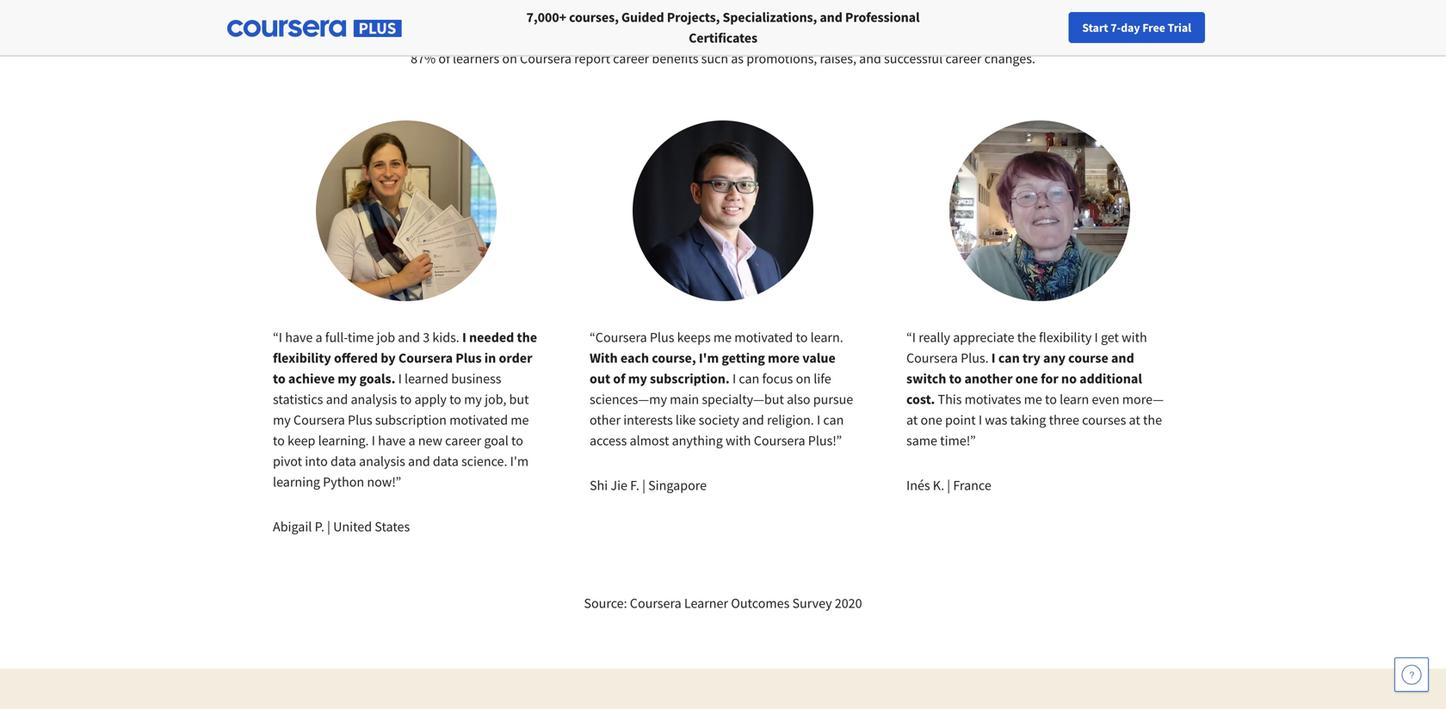 Task type: describe. For each thing, give the bounding box(es) containing it.
value
[[803, 350, 836, 367]]

guided
[[622, 9, 664, 26]]

but
[[509, 391, 529, 408]]

benefits
[[652, 50, 699, 67]]

1 vertical spatial learners
[[453, 50, 500, 67]]

and inside i can focus on life sciences—my main specialty—but also pursue other interests like society and religion. i can access almost anything with coursera plus!
[[742, 412, 765, 429]]

plus inside i learned business statistics and analysis to apply to my job, but my coursera plus subscription motivated me to keep learning. i have a new career goal to pivot into data analysis and data science. i'm learning python now!
[[348, 412, 372, 429]]

i right learning.
[[372, 432, 375, 450]]

| for this motivates me to learn even more— at one point i was taking three courses at the same time!
[[947, 477, 951, 494]]

successful
[[884, 50, 943, 67]]

my inside coursera plus keeps me motivated to learn. with each course, i'm getting more value out of my subscription.
[[628, 370, 647, 388]]

motivated inside coursera plus keeps me motivated to learn. with each course, i'm getting more value out of my subscription.
[[735, 329, 793, 346]]

survey
[[793, 595, 832, 612]]

switch
[[907, 370, 947, 388]]

to right apply
[[450, 391, 462, 408]]

find your new career
[[1080, 20, 1188, 35]]

more
[[768, 350, 800, 367]]

and left the 3
[[398, 329, 420, 346]]

source:
[[584, 595, 627, 612]]

plus left 7-
[[1065, 7, 1109, 37]]

science.
[[462, 453, 508, 470]]

learner
[[685, 595, 729, 612]]

sciences—my
[[590, 391, 667, 408]]

i can try any course and switch to another one for no additional cost.
[[907, 350, 1143, 408]]

even
[[1092, 391, 1120, 408]]

learn
[[1060, 391, 1090, 408]]

taking
[[1011, 412, 1047, 429]]

can for focus
[[739, 370, 760, 388]]

with
[[590, 350, 618, 367]]

course
[[1069, 350, 1109, 367]]

france
[[954, 477, 992, 494]]

with inside i can focus on life sciences—my main specialty—but also pursue other interests like society and religion. i can access almost anything with coursera plus!
[[726, 432, 751, 450]]

my down statistics
[[273, 412, 291, 429]]

i'm inside coursera plus keeps me motivated to learn. with each course, i'm getting more value out of my subscription.
[[699, 350, 719, 367]]

motivates
[[965, 391, 1022, 408]]

one inside i can try any course and switch to another one for no additional cost.
[[1016, 370, 1039, 388]]

apply
[[415, 391, 447, 408]]

trial
[[1168, 20, 1192, 35]]

i left really
[[913, 329, 916, 346]]

me inside i learned business statistics and analysis to apply to my job, but my coursera plus subscription motivated me to keep learning. i have a new career goal to pivot into data analysis and data science. i'm learning python now!
[[511, 412, 529, 429]]

to inside coursera plus keeps me motivated to learn. with each course, i'm getting more value out of my subscription.
[[796, 329, 808, 346]]

job
[[377, 329, 395, 346]]

me inside coursera plus keeps me motivated to learn. with each course, i'm getting more value out of my subscription.
[[714, 329, 732, 346]]

join
[[337, 7, 382, 37]]

kids.
[[433, 329, 460, 346]]

0 vertical spatial of
[[500, 7, 520, 37]]

raises,
[[820, 50, 857, 67]]

coursera inside i really appreciate the flexibility i get with coursera plus.
[[907, 350, 958, 367]]

new
[[418, 432, 443, 450]]

coursera inside i learned business statistics and analysis to apply to my job, but my coursera plus subscription motivated me to keep learning. i have a new career goal to pivot into data analysis and data science. i'm learning python now!
[[294, 412, 345, 429]]

cost.
[[907, 391, 935, 408]]

i up specialty—but at the bottom of the page
[[733, 370, 736, 388]]

the inside i really appreciate the flexibility i get with coursera plus.
[[1018, 329, 1037, 346]]

i left "full-"
[[279, 329, 282, 346]]

on for coursera
[[502, 50, 517, 67]]

7-
[[1111, 20, 1121, 35]]

also
[[787, 391, 811, 408]]

find your new career link
[[1071, 17, 1196, 39]]

to up subscription
[[400, 391, 412, 408]]

shi
[[590, 477, 608, 494]]

this
[[938, 391, 962, 408]]

life
[[814, 370, 832, 388]]

changes.
[[985, 50, 1036, 67]]

2 vertical spatial can
[[824, 412, 844, 429]]

projects,
[[667, 9, 720, 26]]

abigail p. | united states
[[273, 518, 410, 536]]

me inside this motivates me to learn even more— at one point i was taking three courses at the same time!
[[1024, 391, 1043, 408]]

my inside i needed the flexibility offered by coursera plus in order to achieve my goals.
[[338, 370, 357, 388]]

jie
[[611, 477, 628, 494]]

python
[[323, 474, 364, 491]]

another
[[965, 370, 1013, 388]]

their
[[805, 7, 854, 37]]

to inside i needed the flexibility offered by coursera plus in order to achieve my goals.
[[273, 370, 286, 388]]

i up plus!
[[817, 412, 821, 429]]

focus
[[763, 370, 793, 388]]

start 7-day free trial button
[[1069, 12, 1206, 43]]

subscription
[[375, 412, 447, 429]]

specialty—but
[[702, 391, 784, 408]]

flexibility inside i needed the flexibility offered by coursera plus in order to achieve my goals.
[[273, 350, 331, 367]]

3
[[423, 329, 430, 346]]

and down new
[[408, 453, 430, 470]]

0 vertical spatial analysis
[[351, 391, 397, 408]]

i right goals.
[[398, 370, 402, 388]]

1 horizontal spatial career
[[613, 50, 649, 67]]

this motivates me to learn even more— at one point i was taking three courses at the same time!
[[907, 391, 1164, 450]]

and right raises,
[[860, 50, 882, 67]]

1 vertical spatial analysis
[[359, 453, 405, 470]]

p.
[[315, 518, 325, 536]]

almost
[[630, 432, 669, 450]]

coursera plus keeps me motivated to learn. with each course, i'm getting more value out of my subscription.
[[590, 329, 844, 388]]

have inside i learned business statistics and analysis to apply to my job, but my coursera plus subscription motivated me to keep learning. i have a new career goal to pivot into data analysis and data science. i'm learning python now!
[[378, 432, 406, 450]]

states
[[375, 518, 410, 536]]

job,
[[485, 391, 507, 408]]

subscription.
[[650, 370, 730, 388]]

main
[[670, 391, 699, 408]]

1 at from the left
[[907, 412, 918, 429]]

| for i learned business statistics and analysis to apply to my job, but my coursera plus subscription motivated me to keep learning. i have a new career goal to pivot into data analysis and data science. i'm learning python now!
[[327, 518, 331, 536]]

flexibility inside i really appreciate the flexibility i get with coursera plus.
[[1039, 329, 1092, 346]]

shi jie f. | singapore
[[590, 477, 707, 494]]

coursera inside coursera plus keeps me motivated to learn. with each course, i'm getting more value out of my subscription.
[[596, 329, 647, 346]]

courses
[[1083, 412, 1127, 429]]

goals.
[[360, 370, 396, 388]]

try
[[1023, 350, 1041, 367]]

help center image
[[1402, 665, 1423, 685]]

getting
[[722, 350, 765, 367]]

goal
[[484, 432, 509, 450]]

1 data from the left
[[331, 453, 356, 470]]

coursera up changes.
[[969, 7, 1061, 37]]

2 at from the left
[[1129, 412, 1141, 429]]

0 vertical spatial have
[[285, 329, 313, 346]]

87%
[[411, 50, 436, 67]]

pivot
[[273, 453, 302, 470]]

and down achieve
[[326, 391, 348, 408]]



Task type: locate. For each thing, give the bounding box(es) containing it.
0 horizontal spatial with
[[726, 432, 751, 450]]

2 horizontal spatial of
[[613, 370, 626, 388]]

new
[[1129, 20, 1152, 35]]

same
[[907, 432, 938, 450]]

other
[[590, 412, 621, 429]]

coursera down 7,000+
[[520, 50, 572, 67]]

the inside i needed the flexibility offered by coursera plus in order to achieve my goals.
[[517, 329, 537, 346]]

with down society
[[726, 432, 751, 450]]

1 vertical spatial one
[[921, 412, 943, 429]]

plus!
[[808, 432, 837, 450]]

religion.
[[767, 412, 814, 429]]

plus inside coursera plus keeps me motivated to learn. with each course, i'm getting more value out of my subscription.
[[650, 329, 675, 346]]

analysis up now!
[[359, 453, 405, 470]]

2 horizontal spatial me
[[1024, 391, 1043, 408]]

0 horizontal spatial me
[[511, 412, 529, 429]]

coursera inside i can focus on life sciences—my main specialty—but also pursue other interests like society and religion. i can access almost anything with coursera plus!
[[754, 432, 806, 450]]

i inside i needed the flexibility offered by coursera plus in order to achieve my goals.
[[462, 329, 467, 346]]

and inside 7,000+ courses, guided projects, specializations, and professional certificates
[[820, 9, 843, 26]]

achieve
[[288, 370, 335, 388]]

really
[[919, 329, 951, 346]]

the up try
[[1018, 329, 1037, 346]]

1 horizontal spatial have
[[378, 432, 406, 450]]

1 vertical spatial flexibility
[[273, 350, 331, 367]]

motivated
[[735, 329, 793, 346], [450, 412, 508, 429]]

on
[[502, 50, 517, 67], [796, 370, 811, 388]]

career inside i learned business statistics and analysis to apply to my job, but my coursera plus subscription motivated me to keep learning. i have a new career goal to pivot into data analysis and data science. i'm learning python now!
[[445, 432, 482, 450]]

learner image abigail p. image
[[316, 121, 497, 301]]

2 horizontal spatial |
[[947, 477, 951, 494]]

2 horizontal spatial with
[[1122, 329, 1148, 346]]

1 horizontal spatial motivated
[[735, 329, 793, 346]]

day
[[1121, 20, 1141, 35]]

plus up learning.
[[348, 412, 372, 429]]

of right out
[[613, 370, 626, 388]]

point
[[946, 412, 976, 429]]

1 horizontal spatial i'm
[[699, 350, 719, 367]]

have left "full-"
[[285, 329, 313, 346]]

with up successful
[[918, 7, 964, 37]]

achieving
[[701, 7, 800, 37]]

keeps
[[677, 329, 711, 346]]

me
[[714, 329, 732, 346], [1024, 391, 1043, 408], [511, 412, 529, 429]]

certificates
[[689, 29, 758, 47]]

7,000+ courses, guided projects, specializations, and professional certificates
[[527, 9, 920, 47]]

coursera up keep
[[294, 412, 345, 429]]

coursera down the 3
[[399, 350, 453, 367]]

order
[[499, 350, 533, 367]]

three
[[1049, 412, 1080, 429]]

who
[[614, 7, 658, 37]]

1 horizontal spatial learners
[[525, 7, 609, 37]]

on left life
[[796, 370, 811, 388]]

of left 7,000+
[[500, 7, 520, 37]]

0 horizontal spatial one
[[921, 412, 943, 429]]

on for life
[[796, 370, 811, 388]]

me up taking
[[1024, 391, 1043, 408]]

in
[[485, 350, 496, 367]]

to up this
[[949, 370, 962, 388]]

plus left in
[[456, 350, 482, 367]]

inés k. | france
[[907, 477, 992, 494]]

to inside this motivates me to learn even more— at one point i was taking three courses at the same time!
[[1045, 391, 1057, 408]]

1 horizontal spatial the
[[1018, 329, 1037, 346]]

0 horizontal spatial on
[[502, 50, 517, 67]]

1 horizontal spatial at
[[1129, 412, 1141, 429]]

plus
[[1065, 7, 1109, 37], [650, 329, 675, 346], [456, 350, 482, 367], [348, 412, 372, 429]]

to down for
[[1045, 391, 1057, 408]]

data down learning.
[[331, 453, 356, 470]]

flexibility up achieve
[[273, 350, 331, 367]]

2 horizontal spatial can
[[999, 350, 1020, 367]]

0 vertical spatial flexibility
[[1039, 329, 1092, 346]]

appreciate
[[953, 329, 1015, 346]]

i right kids.
[[462, 329, 467, 346]]

to right goal
[[512, 432, 523, 450]]

0 vertical spatial motivated
[[735, 329, 793, 346]]

at down cost.
[[907, 412, 918, 429]]

source: coursera learner outcomes survey 2020
[[584, 595, 863, 612]]

learners down thousands at the top
[[453, 50, 500, 67]]

0 horizontal spatial motivated
[[450, 412, 508, 429]]

motivated down job, at the left of page
[[450, 412, 508, 429]]

1 vertical spatial i'm
[[510, 453, 529, 470]]

1 vertical spatial can
[[739, 370, 760, 388]]

| right p.
[[327, 518, 331, 536]]

1 vertical spatial motivated
[[450, 412, 508, 429]]

2020
[[835, 595, 863, 612]]

a inside i learned business statistics and analysis to apply to my job, but my coursera plus subscription motivated me to keep learning. i have a new career goal to pivot into data analysis and data science. i'm learning python now!
[[409, 432, 416, 450]]

learner image inés k. image
[[950, 121, 1131, 301]]

join thousands of learners who are achieving their goals with coursera plus
[[337, 7, 1109, 37]]

flexibility up any
[[1039, 329, 1092, 346]]

1 vertical spatial a
[[409, 432, 416, 450]]

one down try
[[1016, 370, 1039, 388]]

0 horizontal spatial |
[[327, 518, 331, 536]]

and
[[820, 9, 843, 26], [860, 50, 882, 67], [398, 329, 420, 346], [1112, 350, 1135, 367], [326, 391, 348, 408], [742, 412, 765, 429], [408, 453, 430, 470]]

0 vertical spatial me
[[714, 329, 732, 346]]

0 horizontal spatial career
[[445, 432, 482, 450]]

i have a full-time job and 3 kids.
[[279, 329, 462, 346]]

i needed the flexibility offered by coursera plus in order to achieve my goals.
[[273, 329, 537, 388]]

1 horizontal spatial data
[[433, 453, 459, 470]]

0 vertical spatial i'm
[[699, 350, 719, 367]]

one inside this motivates me to learn even more— at one point i was taking three courses at the same time!
[[921, 412, 943, 429]]

data
[[331, 453, 356, 470], [433, 453, 459, 470]]

data down new
[[433, 453, 459, 470]]

1 horizontal spatial me
[[714, 329, 732, 346]]

get
[[1101, 329, 1119, 346]]

0 horizontal spatial i'm
[[510, 453, 529, 470]]

learner image shi jie f. image
[[633, 121, 814, 301]]

i can focus on life sciences—my main specialty—but also pursue other interests like society and religion. i can access almost anything with coursera plus!
[[590, 370, 854, 450]]

7,000+
[[527, 9, 567, 26]]

plus up course,
[[650, 329, 675, 346]]

my down business
[[464, 391, 482, 408]]

to left the learn.
[[796, 329, 808, 346]]

1 vertical spatial with
[[1122, 329, 1148, 346]]

start 7-day free trial
[[1083, 20, 1192, 35]]

report
[[575, 50, 611, 67]]

0 horizontal spatial can
[[739, 370, 760, 388]]

out
[[590, 370, 611, 388]]

1 horizontal spatial flexibility
[[1039, 329, 1092, 346]]

1 horizontal spatial one
[[1016, 370, 1039, 388]]

career up "science."
[[445, 432, 482, 450]]

can down getting
[[739, 370, 760, 388]]

1 vertical spatial have
[[378, 432, 406, 450]]

singapore
[[649, 477, 707, 494]]

to inside i can try any course and switch to another one for no additional cost.
[[949, 370, 962, 388]]

access
[[590, 432, 627, 450]]

1 horizontal spatial on
[[796, 370, 811, 388]]

into
[[305, 453, 328, 470]]

plus inside i needed the flexibility offered by coursera plus in order to achieve my goals.
[[456, 350, 482, 367]]

the inside this motivates me to learn even more— at one point i was taking three courses at the same time!
[[1144, 412, 1163, 429]]

2 vertical spatial me
[[511, 412, 529, 429]]

on left report
[[502, 50, 517, 67]]

have
[[285, 329, 313, 346], [378, 432, 406, 450]]

as
[[731, 50, 744, 67]]

0 horizontal spatial learners
[[453, 50, 500, 67]]

1 vertical spatial of
[[439, 50, 450, 67]]

f.
[[630, 477, 640, 494]]

can for try
[[999, 350, 1020, 367]]

by
[[381, 350, 396, 367]]

was
[[985, 412, 1008, 429]]

career left changes.
[[946, 50, 982, 67]]

my
[[338, 370, 357, 388], [628, 370, 647, 388], [464, 391, 482, 408], [273, 412, 291, 429]]

to up statistics
[[273, 370, 286, 388]]

to up the pivot at the left of the page
[[273, 432, 285, 450]]

career down who
[[613, 50, 649, 67]]

0 vertical spatial with
[[918, 7, 964, 37]]

one up same
[[921, 412, 943, 429]]

0 vertical spatial learners
[[525, 7, 609, 37]]

keep
[[288, 432, 316, 450]]

your
[[1104, 20, 1127, 35]]

0 vertical spatial one
[[1016, 370, 1039, 388]]

outcomes
[[731, 595, 790, 612]]

with right get
[[1122, 329, 1148, 346]]

coursera inside i needed the flexibility offered by coursera plus in order to achieve my goals.
[[399, 350, 453, 367]]

on inside i can focus on life sciences—my main specialty—but also pursue other interests like society and religion. i can access almost anything with coursera plus!
[[796, 370, 811, 388]]

anything
[[672, 432, 723, 450]]

2 horizontal spatial the
[[1144, 412, 1163, 429]]

learning
[[273, 474, 320, 491]]

i left the was
[[979, 412, 983, 429]]

of inside coursera plus keeps me motivated to learn. with each course, i'm getting more value out of my subscription.
[[613, 370, 626, 388]]

the up order
[[517, 329, 537, 346]]

1 horizontal spatial with
[[918, 7, 964, 37]]

and inside i can try any course and switch to another one for no additional cost.
[[1112, 350, 1135, 367]]

0 vertical spatial can
[[999, 350, 1020, 367]]

learn.
[[811, 329, 844, 346]]

2 vertical spatial of
[[613, 370, 626, 388]]

i learned business statistics and analysis to apply to my job, but my coursera plus subscription motivated me to keep learning. i have a new career goal to pivot into data analysis and data science. i'm learning python now!
[[273, 370, 529, 491]]

i inside i can try any course and switch to another one for no additional cost.
[[992, 350, 996, 367]]

a left new
[[409, 432, 416, 450]]

|
[[642, 477, 646, 494], [947, 477, 951, 494], [327, 518, 331, 536]]

motivated up more
[[735, 329, 793, 346]]

at down more—
[[1129, 412, 1141, 429]]

needed
[[469, 329, 514, 346]]

any
[[1044, 350, 1066, 367]]

0 horizontal spatial the
[[517, 329, 537, 346]]

coursera right source:
[[630, 595, 682, 612]]

the down more—
[[1144, 412, 1163, 429]]

| right f.
[[642, 477, 646, 494]]

i'm down keeps
[[699, 350, 719, 367]]

goals
[[859, 7, 913, 37]]

0 horizontal spatial a
[[316, 329, 323, 346]]

1 horizontal spatial of
[[500, 7, 520, 37]]

2 data from the left
[[433, 453, 459, 470]]

plus.
[[961, 350, 989, 367]]

have down subscription
[[378, 432, 406, 450]]

1 horizontal spatial |
[[642, 477, 646, 494]]

and up raises,
[[820, 9, 843, 26]]

i inside this motivates me to learn even more— at one point i was taking three courses at the same time!
[[979, 412, 983, 429]]

coursera down really
[[907, 350, 958, 367]]

0 horizontal spatial of
[[439, 50, 450, 67]]

can inside i can try any course and switch to another one for no additional cost.
[[999, 350, 1020, 367]]

of right 87%
[[439, 50, 450, 67]]

coursera
[[969, 7, 1061, 37], [520, 50, 572, 67], [596, 329, 647, 346], [399, 350, 453, 367], [907, 350, 958, 367], [294, 412, 345, 429], [754, 432, 806, 450], [630, 595, 682, 612]]

coursera down religion.
[[754, 432, 806, 450]]

and up additional
[[1112, 350, 1135, 367]]

specializations,
[[723, 9, 817, 26]]

career
[[1154, 20, 1188, 35]]

abigail
[[273, 518, 312, 536]]

find
[[1080, 20, 1102, 35]]

i'm right "science."
[[510, 453, 529, 470]]

a
[[316, 329, 323, 346], [409, 432, 416, 450]]

can left try
[[999, 350, 1020, 367]]

and down specialty—but at the bottom of the page
[[742, 412, 765, 429]]

time!
[[941, 432, 970, 450]]

0 horizontal spatial flexibility
[[273, 350, 331, 367]]

more—
[[1123, 391, 1164, 408]]

0 horizontal spatial at
[[907, 412, 918, 429]]

1 vertical spatial me
[[1024, 391, 1043, 408]]

1 horizontal spatial can
[[824, 412, 844, 429]]

1 horizontal spatial a
[[409, 432, 416, 450]]

0 vertical spatial a
[[316, 329, 323, 346]]

0 vertical spatial on
[[502, 50, 517, 67]]

| right k.
[[947, 477, 951, 494]]

coursera plus image
[[227, 20, 402, 37]]

motivated inside i learned business statistics and analysis to apply to my job, but my coursera plus subscription motivated me to keep learning. i have a new career goal to pivot into data analysis and data science. i'm learning python now!
[[450, 412, 508, 429]]

None search field
[[237, 11, 650, 45]]

professional
[[846, 9, 920, 26]]

me right keeps
[[714, 329, 732, 346]]

i right plus.
[[992, 350, 996, 367]]

my down "each"
[[628, 370, 647, 388]]

my down offered
[[338, 370, 357, 388]]

i'm inside i learned business statistics and analysis to apply to my job, but my coursera plus subscription motivated me to keep learning. i have a new career goal to pivot into data analysis and data science. i'm learning python now!
[[510, 453, 529, 470]]

course,
[[652, 350, 696, 367]]

coursera up "each"
[[596, 329, 647, 346]]

a left "full-"
[[316, 329, 323, 346]]

87% of learners on coursera report career benefits such as promotions, raises, and successful career changes.
[[411, 50, 1036, 67]]

inés
[[907, 477, 931, 494]]

i left get
[[1095, 329, 1099, 346]]

with inside i really appreciate the flexibility i get with coursera plus.
[[1122, 329, 1148, 346]]

learning.
[[318, 432, 369, 450]]

0 horizontal spatial have
[[285, 329, 313, 346]]

analysis down goals.
[[351, 391, 397, 408]]

business
[[451, 370, 502, 388]]

analysis
[[351, 391, 397, 408], [359, 453, 405, 470]]

0 horizontal spatial data
[[331, 453, 356, 470]]

1 vertical spatial on
[[796, 370, 811, 388]]

2 horizontal spatial career
[[946, 50, 982, 67]]

learners up report
[[525, 7, 609, 37]]

me down but
[[511, 412, 529, 429]]

full-
[[325, 329, 348, 346]]

i
[[279, 329, 282, 346], [462, 329, 467, 346], [913, 329, 916, 346], [1095, 329, 1099, 346], [992, 350, 996, 367], [398, 370, 402, 388], [733, 370, 736, 388], [817, 412, 821, 429], [979, 412, 983, 429], [372, 432, 375, 450]]

2 vertical spatial with
[[726, 432, 751, 450]]

can down pursue
[[824, 412, 844, 429]]



Task type: vqa. For each thing, say whether or not it's contained in the screenshot.
"ago"
no



